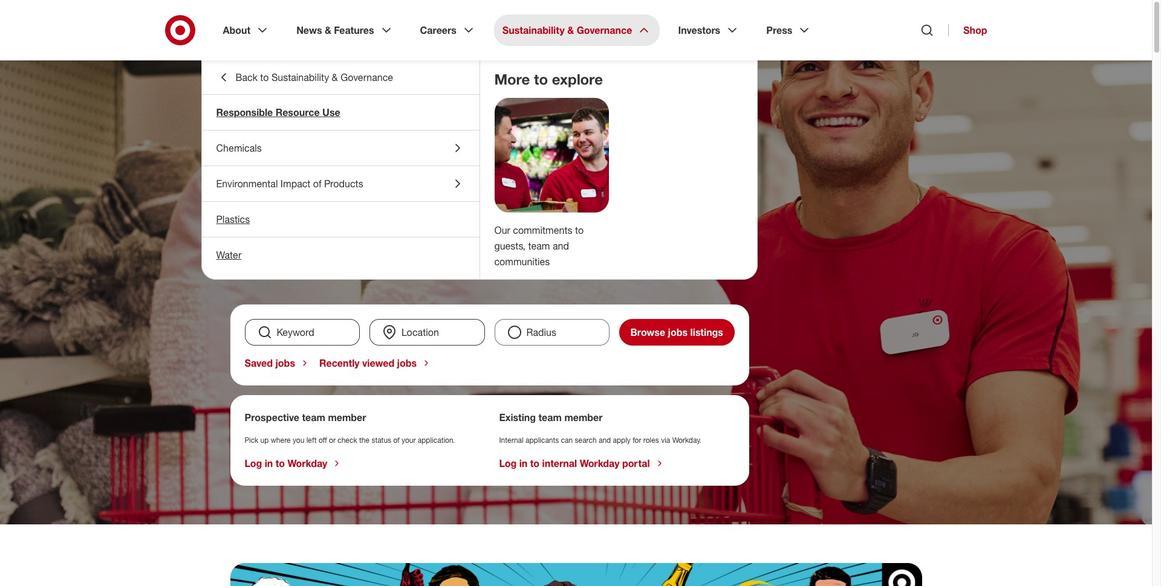 Task type: locate. For each thing, give the bounding box(es) containing it.
governance inside button
[[341, 71, 393, 84]]

0 vertical spatial you
[[230, 172, 313, 232]]

and down commitments
[[553, 240, 569, 252]]

1 horizontal spatial in
[[520, 458, 528, 470]]

news & features
[[297, 24, 374, 36]]

sustainability inside button
[[272, 71, 329, 84]]

chemicals link
[[202, 131, 480, 166]]

jobs for browse
[[668, 327, 688, 339]]

& inside button
[[332, 71, 338, 84]]

sustainability
[[503, 24, 565, 36], [272, 71, 329, 84]]

0 horizontal spatial of
[[313, 178, 322, 190]]

2 log from the left
[[500, 458, 517, 470]]

you
[[230, 172, 313, 232], [293, 436, 305, 445]]

in down up at left
[[265, 458, 273, 470]]

0 vertical spatial governance
[[577, 24, 633, 36]]

governance up explore
[[577, 24, 633, 36]]

of right impact
[[313, 178, 322, 190]]

team up applicants
[[539, 412, 562, 424]]

2 horizontal spatial &
[[568, 24, 574, 36]]

1 horizontal spatial log
[[500, 458, 517, 470]]

commitments
[[513, 224, 573, 236]]

prospective team member
[[245, 412, 366, 424]]

to down applicants
[[531, 458, 540, 470]]

where
[[271, 436, 291, 445]]

environmental impact of products link
[[202, 166, 480, 201]]

member
[[328, 412, 366, 424], [565, 412, 603, 424]]

log down internal
[[500, 458, 517, 470]]

jobs inside button
[[668, 327, 688, 339]]

careers for careers
[[420, 24, 457, 36]]

0 vertical spatial of
[[313, 178, 322, 190]]

None text field
[[245, 319, 360, 346], [370, 319, 485, 346], [245, 319, 360, 346], [370, 319, 485, 346]]

1 member from the left
[[328, 412, 366, 424]]

internal
[[543, 458, 577, 470]]

more to explore
[[495, 70, 603, 88]]

products
[[324, 178, 363, 190]]

browse jobs listings
[[631, 327, 724, 339]]

0 vertical spatial and
[[553, 240, 569, 252]]

2 horizontal spatial jobs
[[668, 327, 688, 339]]

and
[[553, 240, 569, 252], [599, 436, 611, 445]]

log for log in to workday
[[245, 458, 262, 470]]

careers
[[420, 24, 457, 36], [230, 99, 285, 117]]

1 horizontal spatial careers
[[420, 24, 457, 36]]

1 horizontal spatial workday
[[580, 458, 620, 470]]

off
[[319, 436, 327, 445]]

to right more
[[534, 70, 548, 88]]

log for log in to internal workday portal
[[500, 458, 517, 470]]

1 log from the left
[[245, 458, 262, 470]]

2 member from the left
[[565, 412, 603, 424]]

status
[[372, 436, 392, 445]]

water
[[216, 249, 242, 261]]

0 vertical spatial careers
[[420, 24, 457, 36]]

via
[[661, 436, 671, 445]]

0 horizontal spatial in
[[265, 458, 273, 470]]

2 in from the left
[[520, 458, 528, 470]]

browse
[[631, 327, 666, 339]]

to down where
[[276, 458, 285, 470]]

up
[[261, 436, 269, 445]]

workday down left
[[288, 458, 328, 470]]

team
[[529, 240, 550, 252], [302, 412, 326, 424], [539, 412, 562, 424]]

&
[[325, 24, 332, 36], [568, 24, 574, 36], [332, 71, 338, 84]]

0 horizontal spatial sustainability
[[272, 71, 329, 84]]

log
[[245, 458, 262, 470], [500, 458, 517, 470]]

of left the your
[[394, 436, 400, 445]]

1 in from the left
[[265, 458, 273, 470]]

0 horizontal spatial &
[[325, 24, 332, 36]]

saved jobs link
[[245, 358, 310, 370]]

team down commitments
[[529, 240, 550, 252]]

1 vertical spatial you
[[293, 436, 305, 445]]

jobs for saved
[[276, 358, 295, 370]]

1 vertical spatial sustainability
[[272, 71, 329, 84]]

plastics link
[[202, 202, 480, 237]]

to inside our commitments to guests, team and communities
[[575, 224, 584, 236]]

jobs right saved
[[276, 358, 295, 370]]

1 horizontal spatial sustainability
[[503, 24, 565, 36]]

in down internal
[[520, 458, 528, 470]]

apply
[[613, 436, 631, 445]]

& right 'news'
[[325, 24, 332, 36]]

1 horizontal spatial member
[[565, 412, 603, 424]]

1 horizontal spatial and
[[599, 436, 611, 445]]

saved jobs
[[245, 358, 295, 370]]

to right commitments
[[575, 224, 584, 236]]

log down pick
[[245, 458, 262, 470]]

team up left
[[302, 412, 326, 424]]

recently viewed jobs
[[319, 358, 417, 370]]

1 horizontal spatial of
[[394, 436, 400, 445]]

member for prospective team member
[[328, 412, 366, 424]]

member up search
[[565, 412, 603, 424]]

workday down the internal applicants can search and apply for roles via workday.
[[580, 458, 620, 470]]

of
[[313, 178, 322, 190], [394, 436, 400, 445]]

& up use
[[332, 71, 338, 84]]

0 horizontal spatial and
[[553, 240, 569, 252]]

back to sustainability & governance
[[236, 71, 393, 84]]

0 horizontal spatial workday
[[288, 458, 328, 470]]

you inside careers work somewhere you love.
[[230, 172, 313, 232]]

1 vertical spatial governance
[[341, 71, 393, 84]]

0 horizontal spatial log
[[245, 458, 262, 470]]

& up explore
[[568, 24, 574, 36]]

roles
[[644, 436, 659, 445]]

press
[[767, 24, 793, 36]]

existing team member
[[500, 412, 603, 424]]

governance up responsible resource use link
[[341, 71, 393, 84]]

to for guests,
[[575, 224, 584, 236]]

sustainability up resource at the left
[[272, 71, 329, 84]]

1 horizontal spatial &
[[332, 71, 338, 84]]

jobs left listings
[[668, 327, 688, 339]]

water link
[[202, 238, 480, 273]]

and left apply
[[599, 436, 611, 445]]

careers work somewhere you love.
[[230, 99, 631, 232]]

communities
[[495, 256, 550, 268]]

team inside our commitments to guests, team and communities
[[529, 240, 550, 252]]

pick up where you left off or check the status of your application.
[[245, 436, 455, 445]]

0 horizontal spatial careers
[[230, 99, 285, 117]]

1 horizontal spatial jobs
[[397, 358, 417, 370]]

responsible resource use link
[[202, 95, 480, 130]]

to
[[534, 70, 548, 88], [260, 71, 269, 84], [575, 224, 584, 236], [276, 458, 285, 470], [531, 458, 540, 470]]

0 horizontal spatial governance
[[341, 71, 393, 84]]

jobs right viewed
[[397, 358, 417, 370]]

sustainability up "more to explore" on the top of the page
[[503, 24, 565, 36]]

0 horizontal spatial member
[[328, 412, 366, 424]]

our commitments to guests, team and communities
[[495, 224, 584, 268]]

to right the back
[[260, 71, 269, 84]]

member up check
[[328, 412, 366, 424]]

you for work
[[230, 172, 313, 232]]

shop link
[[949, 24, 988, 36]]

use
[[323, 106, 341, 119]]

team for prospective team member
[[302, 412, 326, 424]]

site navigation element
[[0, 0, 1162, 587]]

or
[[329, 436, 336, 445]]

existing
[[500, 412, 536, 424]]

shop
[[964, 24, 988, 36]]

to for internal
[[531, 458, 540, 470]]

application.
[[418, 436, 455, 445]]

workday
[[288, 458, 328, 470], [580, 458, 620, 470]]

prospective
[[245, 412, 300, 424]]

governance
[[577, 24, 633, 36], [341, 71, 393, 84]]

jobs
[[668, 327, 688, 339], [276, 358, 295, 370], [397, 358, 417, 370]]

0 horizontal spatial jobs
[[276, 358, 295, 370]]

careers inside careers work somewhere you love.
[[230, 99, 285, 117]]

sustainability & governance link
[[494, 15, 660, 46]]

in
[[265, 458, 273, 470], [520, 458, 528, 470]]

sustainability & governance
[[503, 24, 633, 36]]

& for sustainability
[[568, 24, 574, 36]]

back
[[236, 71, 258, 84]]

1 vertical spatial and
[[599, 436, 611, 445]]

0 vertical spatial sustainability
[[503, 24, 565, 36]]

careers inside site navigation element
[[420, 24, 457, 36]]

check
[[338, 436, 357, 445]]

1 vertical spatial careers
[[230, 99, 285, 117]]

investors link
[[670, 15, 749, 46]]



Task type: vqa. For each thing, say whether or not it's contained in the screenshot.
the leftmost Governance
yes



Task type: describe. For each thing, give the bounding box(es) containing it.
internal applicants can search and apply for roles via workday.
[[500, 436, 702, 445]]

chemicals
[[216, 142, 262, 154]]

for
[[633, 436, 642, 445]]

job search group
[[240, 319, 740, 346]]

about link
[[215, 15, 278, 46]]

our
[[495, 224, 511, 236]]

log in to workday link
[[245, 458, 342, 470]]

left
[[307, 436, 317, 445]]

news
[[297, 24, 322, 36]]

impact
[[281, 178, 311, 190]]

listings
[[691, 327, 724, 339]]

plastics
[[216, 214, 250, 226]]

and inside our commitments to guests, team and communities
[[553, 240, 569, 252]]

& for news
[[325, 24, 332, 36]]

log in to workday
[[245, 458, 328, 470]]

you for up
[[293, 436, 305, 445]]

somewhere
[[362, 119, 631, 179]]

our commitments to guests, team and communities link
[[495, 224, 584, 268]]

search
[[575, 436, 597, 445]]

of inside the environmental impact of products 'link'
[[313, 178, 322, 190]]

member for existing team member
[[565, 412, 603, 424]]

work
[[230, 119, 349, 179]]

1 workday from the left
[[288, 458, 328, 470]]

can
[[561, 436, 573, 445]]

more
[[495, 70, 530, 88]]

resource
[[276, 106, 320, 119]]

recently viewed jobs link
[[319, 358, 432, 370]]

2 workday from the left
[[580, 458, 620, 470]]

features
[[334, 24, 374, 36]]

1 horizontal spatial governance
[[577, 24, 633, 36]]

portal
[[623, 458, 650, 470]]

two target team members smiling in the grocery department image
[[495, 98, 609, 213]]

log in to internal workday portal link
[[500, 458, 665, 470]]

1 vertical spatial of
[[394, 436, 400, 445]]

guests,
[[495, 240, 526, 252]]

browse jobs listings button
[[620, 319, 735, 346]]

team for existing team member
[[539, 412, 562, 424]]

applicants
[[526, 436, 559, 445]]

internal
[[500, 436, 524, 445]]

news & features link
[[288, 15, 402, 46]]

viewed
[[362, 358, 395, 370]]

saved
[[245, 358, 273, 370]]

explore
[[552, 70, 603, 88]]

the
[[359, 436, 370, 445]]

in for workday
[[265, 458, 273, 470]]

careers link
[[412, 15, 485, 46]]

Browse jobs listings search field
[[240, 319, 740, 346]]

to for workday
[[276, 458, 285, 470]]

pick
[[245, 436, 259, 445]]

responsible
[[216, 106, 273, 119]]

your
[[402, 436, 416, 445]]

recently
[[319, 358, 360, 370]]

investors
[[679, 24, 721, 36]]

environmental
[[216, 178, 278, 190]]

responsible resource use
[[216, 106, 341, 119]]

workday.
[[673, 436, 702, 445]]

careers for careers work somewhere you love.
[[230, 99, 285, 117]]

log in to internal workday portal
[[500, 458, 650, 470]]

press link
[[758, 15, 821, 46]]

environmental impact of products
[[216, 178, 363, 190]]

in for internal
[[520, 458, 528, 470]]

to inside button
[[260, 71, 269, 84]]

back to sustainability & governance button
[[202, 61, 480, 94]]

love.
[[327, 172, 431, 232]]

about
[[223, 24, 251, 36]]



